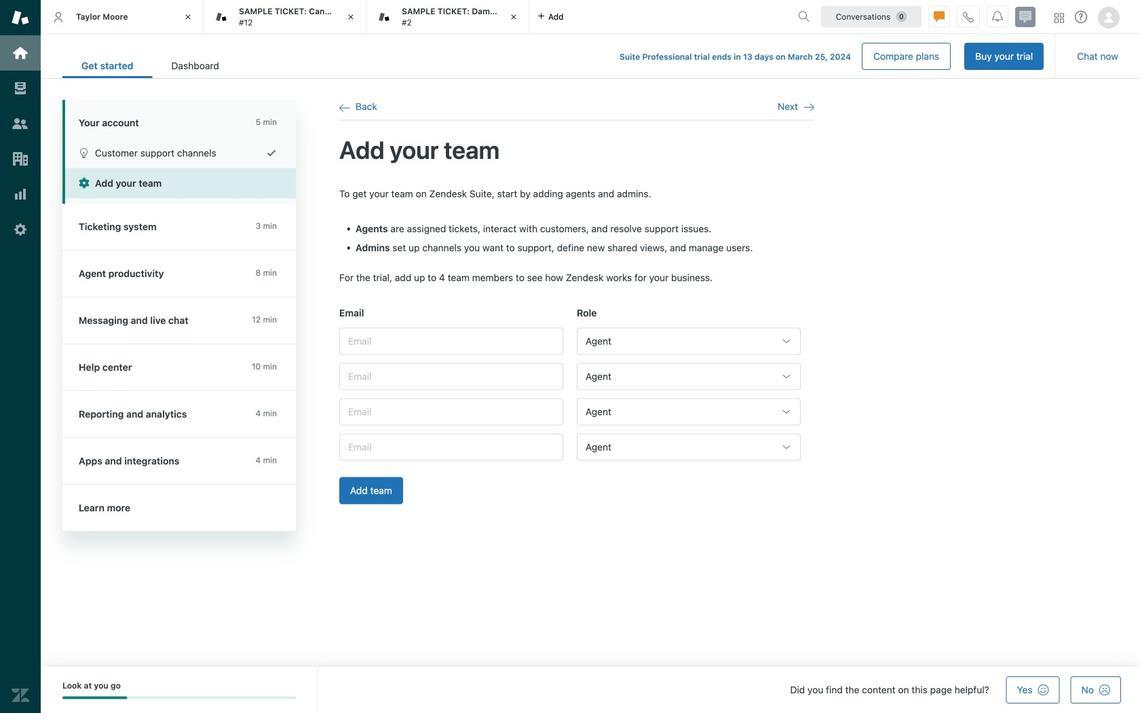 Task type: locate. For each thing, give the bounding box(es) containing it.
0 horizontal spatial close image
[[181, 10, 195, 24]]

notifications image
[[993, 11, 1004, 22]]

tab
[[41, 0, 204, 34], [204, 0, 367, 34], [367, 0, 530, 34], [152, 53, 238, 78]]

2 horizontal spatial close image
[[507, 10, 521, 24]]

1 close image from the left
[[181, 10, 195, 24]]

zendesk products image
[[1055, 13, 1065, 23]]

1 horizontal spatial close image
[[344, 10, 358, 24]]

tabs tab list
[[41, 0, 793, 34]]

region
[[340, 187, 815, 520]]

tab list
[[62, 53, 238, 78]]

Email field
[[340, 328, 564, 355], [340, 363, 564, 390], [340, 398, 564, 425], [340, 433, 564, 461]]

3 email field from the top
[[340, 398, 564, 425]]

get started image
[[12, 44, 29, 62]]

reporting image
[[12, 185, 29, 203]]

customers image
[[12, 115, 29, 132]]

close image
[[181, 10, 195, 24], [344, 10, 358, 24], [507, 10, 521, 24]]

zendesk chat image
[[1016, 7, 1036, 27]]

footer
[[41, 667, 1141, 713]]

zendesk support image
[[12, 9, 29, 26]]

heading
[[62, 100, 296, 138]]



Task type: vqa. For each thing, say whether or not it's contained in the screenshot.
Button displays agent's chat status as Invisible. Icon
no



Task type: describe. For each thing, give the bounding box(es) containing it.
1 email field from the top
[[340, 328, 564, 355]]

zendesk image
[[12, 687, 29, 704]]

button displays agent's chat status as away. image
[[934, 11, 945, 22]]

organizations image
[[12, 150, 29, 168]]

progress bar image
[[62, 696, 127, 699]]

progress-bar progress bar
[[62, 696, 296, 699]]

views image
[[12, 79, 29, 97]]

3 close image from the left
[[507, 10, 521, 24]]

get help image
[[1076, 11, 1088, 23]]

March 25, 2024 text field
[[788, 52, 852, 61]]

content-title region
[[340, 134, 815, 165]]

2 email field from the top
[[340, 363, 564, 390]]

admin image
[[12, 221, 29, 238]]

main element
[[0, 0, 41, 713]]

4 email field from the top
[[340, 433, 564, 461]]

2 close image from the left
[[344, 10, 358, 24]]



